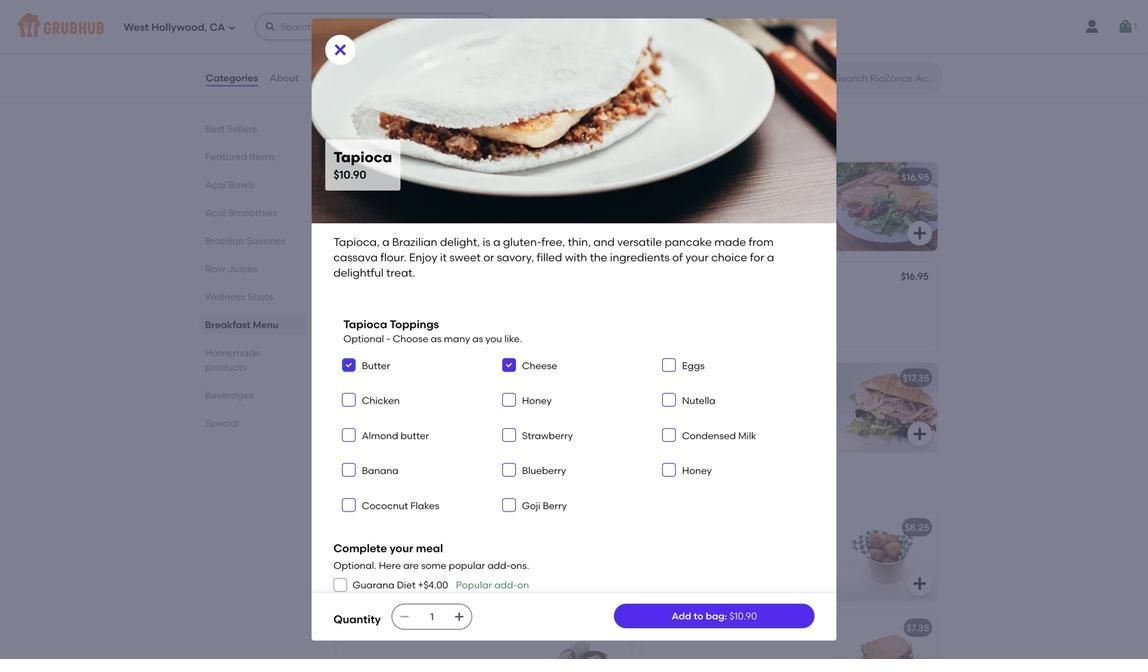 Task type: locate. For each thing, give the bounding box(es) containing it.
homemade inside tab
[[205, 347, 261, 359]]

1 horizontal spatial and
[[690, 419, 708, 431]]

Input item quantity number field
[[417, 605, 447, 630]]

lemon down lemon ginger
[[345, 42, 376, 53]]

tapioca up riozonas
[[334, 149, 392, 166]]

svg image
[[1118, 18, 1134, 35], [606, 76, 622, 92], [345, 361, 353, 369], [665, 361, 673, 369], [345, 396, 353, 404], [505, 396, 513, 404], [665, 396, 673, 404], [505, 431, 513, 439], [665, 431, 673, 439], [505, 466, 513, 475], [345, 501, 353, 510], [505, 501, 513, 510], [606, 576, 622, 592], [399, 612, 410, 623]]

2 horizontal spatial a
[[767, 251, 774, 264]]

0 horizontal spatial brazilian
[[205, 235, 244, 247]]

1 lemon from the top
[[345, 22, 376, 34]]

breakfast menu down wellness shots on the left top
[[205, 319, 279, 331]]

$8.25
[[905, 522, 930, 534]]

as left many
[[431, 333, 442, 345]]

0 vertical spatial $10.90
[[334, 168, 367, 181]]

svg image for goji berry
[[505, 501, 513, 510]]

meal
[[416, 542, 443, 555]]

guarana
[[353, 580, 395, 591]]

1 vertical spatial with
[[686, 392, 706, 403]]

tapioca toppings optional - choose as many as you like.
[[343, 318, 522, 345]]

$16.95
[[596, 171, 623, 183], [902, 171, 930, 183], [901, 271, 929, 282]]

$6.00
[[598, 22, 623, 34]]

the riozonas omelet
[[345, 171, 444, 183]]

lemon ginger image
[[529, 13, 632, 102]]

omelet down enjoy
[[415, 272, 450, 284]]

0 vertical spatial and
[[594, 235, 615, 249]]

$17.35
[[903, 372, 930, 384]]

items
[[250, 151, 275, 163]]

optional
[[343, 333, 384, 345]]

and down turkey
[[690, 419, 708, 431]]

1 vertical spatial homemade products
[[334, 481, 485, 498]]

chicken left 'wrap' on the left bottom of page
[[345, 623, 383, 634]]

0 vertical spatial ginger
[[379, 22, 411, 34]]

1 vertical spatial lemon
[[345, 42, 376, 53]]

lemon up lemon ginger shot
[[345, 22, 376, 34]]

0 horizontal spatial a
[[382, 235, 390, 249]]

gluten-
[[503, 235, 542, 249]]

1 ginger from the top
[[379, 22, 411, 34]]

raw juices
[[205, 263, 258, 275]]

breakfast menu up tapioca $10.90
[[334, 130, 447, 148]]

as
[[431, 333, 442, 345], [473, 333, 483, 345]]

with up turkey
[[686, 392, 706, 403]]

svg image inside 1 button
[[1118, 18, 1134, 35]]

1 horizontal spatial honey
[[682, 465, 712, 477]]

special
[[205, 418, 239, 429]]

2 $7.35 from the left
[[907, 623, 930, 634]]

$7.35
[[600, 623, 623, 634], [907, 623, 930, 634]]

homemade down "breakfast menu" tab
[[205, 347, 261, 359]]

add- up popular add-on
[[488, 560, 511, 572]]

0 vertical spatial homemade
[[205, 347, 261, 359]]

breakfast down the "wellness"
[[205, 319, 251, 331]]

1 vertical spatial tapioca
[[343, 318, 387, 331]]

from
[[749, 235, 774, 249]]

1 as from the left
[[431, 333, 442, 345]]

products up flakes
[[421, 481, 485, 498]]

many
[[444, 333, 470, 345]]

ginger for lemon ginger
[[379, 22, 411, 34]]

2 vertical spatial tapioca
[[345, 372, 383, 384]]

banana
[[362, 465, 399, 477]]

0 vertical spatial lemon
[[345, 22, 376, 34]]

1 horizontal spatial menu
[[408, 130, 447, 148]]

honey down condensed
[[682, 465, 712, 477]]

menu up the riozonas omelet
[[408, 130, 447, 148]]

1 vertical spatial and
[[690, 419, 708, 431]]

thin,
[[568, 235, 591, 249]]

1 vertical spatial breakfast
[[205, 319, 251, 331]]

the for the portobello omelet
[[345, 272, 362, 284]]

add- down 'ons.'
[[494, 580, 517, 591]]

the down cassava
[[345, 272, 362, 284]]

savory,
[[497, 251, 534, 264]]

svg image for blueberry
[[505, 466, 513, 475]]

1 vertical spatial your
[[390, 542, 413, 555]]

1 horizontal spatial breakfast menu
[[334, 130, 447, 148]]

0 horizontal spatial with
[[565, 251, 587, 264]]

1 vertical spatial add-
[[494, 580, 517, 591]]

delightful
[[334, 266, 384, 280]]

and inside "tapioca, a brazilian delight, is a gluten-free, thin, and versatile pancake made from cassava flour. enjoy it sweet or savory, filled with the ingredients of your choice for a delightful treat."
[[594, 235, 615, 249]]

popular add-on
[[456, 580, 529, 591]]

1 vertical spatial ginger
[[379, 42, 410, 53]]

brazilian up enjoy
[[392, 235, 438, 249]]

tapioca, a brazilian delight, is a gluten-free, thin, and versatile pancake made from cassava flour. enjoy it sweet or savory, filled with the ingredients of your choice for a delightful treat.
[[334, 235, 777, 280]]

a right for
[[767, 251, 774, 264]]

0 vertical spatial products
[[205, 362, 247, 373]]

your inside complete your meal optional. here are some popular add-ons.
[[390, 542, 413, 555]]

cococnut
[[362, 500, 408, 512]]

1 horizontal spatial with
[[686, 392, 706, 403]]

lemon for lemon ginger
[[345, 22, 376, 34]]

stuffed
[[651, 392, 684, 403]]

2 brazilian from the left
[[392, 235, 438, 249]]

tuna sandwich image
[[835, 613, 938, 660]]

the left riozonas
[[345, 171, 362, 183]]

1 horizontal spatial brazilian
[[392, 235, 438, 249]]

1 $7.35 from the left
[[600, 623, 623, 634]]

0 vertical spatial homemade products
[[205, 347, 261, 373]]

choose
[[393, 333, 429, 345]]

$16.95 for the riozonas omelet
[[596, 171, 623, 183]]

tapioca up optional
[[343, 318, 387, 331]]

toppings
[[390, 318, 439, 331]]

guarana diet + $4.00
[[353, 580, 448, 591]]

reviews
[[310, 72, 348, 84]]

1 horizontal spatial products
[[421, 481, 485, 498]]

0 vertical spatial honey
[[522, 395, 552, 407]]

your up the are
[[390, 542, 413, 555]]

0 horizontal spatial your
[[390, 542, 413, 555]]

smoothies
[[228, 207, 277, 219]]

shot
[[413, 42, 432, 53]]

$16.95 inside button
[[901, 271, 929, 282]]

brazilian savories tab
[[205, 234, 301, 248]]

chicken croquette (brazilian coxinha) image
[[835, 513, 938, 602]]

omelet for the riozonas omelet
[[409, 171, 444, 183]]

omelet for the italiano omelet
[[709, 171, 744, 183]]

breakfast
[[334, 130, 404, 148], [205, 319, 251, 331]]

the italiano omelet image
[[835, 162, 938, 251]]

products inside homemade products
[[205, 362, 247, 373]]

with inside stuffed with jack pepper cheese, lettuce, turkey breast, pesto sauce, samale, and lettuce.
[[686, 392, 706, 403]]

samale,
[[651, 419, 688, 431]]

the portobello omelet
[[345, 272, 450, 284]]

0 vertical spatial breakfast
[[334, 130, 404, 148]]

tapioca inside tapioca toppings optional - choose as many as you like.
[[343, 318, 387, 331]]

honey
[[522, 395, 552, 407], [682, 465, 712, 477]]

0 vertical spatial tapioca
[[334, 149, 392, 166]]

with down thin,
[[565, 251, 587, 264]]

1 brazilian from the left
[[205, 235, 244, 247]]

ingredients
[[610, 251, 670, 264]]

svg image for 1
[[1118, 18, 1134, 35]]

2 ginger from the top
[[379, 42, 410, 53]]

about
[[270, 72, 299, 84]]

0 horizontal spatial breakfast menu
[[205, 319, 279, 331]]

0 horizontal spatial $10.90
[[334, 168, 367, 181]]

menu down shots
[[253, 319, 279, 331]]

brazilian up raw juices
[[205, 235, 244, 247]]

the portobello omelet image
[[529, 263, 632, 352]]

açaí bowls tab
[[205, 178, 301, 192]]

tapioca,
[[334, 235, 380, 249]]

your
[[686, 251, 709, 264], [390, 542, 413, 555]]

cheese,
[[766, 392, 802, 403]]

1 horizontal spatial $10.90
[[730, 611, 757, 622]]

omelet
[[409, 171, 444, 183], [709, 171, 744, 183], [415, 272, 450, 284]]

choice
[[711, 251, 747, 264]]

savories
[[247, 235, 286, 247]]

add-
[[488, 560, 511, 572], [494, 580, 517, 591]]

best
[[205, 123, 225, 135]]

lemon
[[345, 22, 376, 34], [345, 42, 376, 53]]

chicken for chicken
[[362, 395, 400, 407]]

add- inside complete your meal optional. here are some popular add-ons.
[[488, 560, 511, 572]]

a right is
[[493, 235, 501, 249]]

svg image for nutella
[[665, 396, 673, 404]]

as left you
[[473, 333, 483, 345]]

the for the riozonas omelet
[[345, 171, 362, 183]]

of
[[672, 251, 683, 264]]

a
[[382, 235, 390, 249], [493, 235, 501, 249], [767, 251, 774, 264]]

0 horizontal spatial menu
[[253, 319, 279, 331]]

2 lemon from the top
[[345, 42, 376, 53]]

west
[[124, 21, 149, 34]]

1 vertical spatial chicken
[[345, 623, 383, 634]]

0 vertical spatial breakfast menu
[[334, 130, 447, 148]]

0 vertical spatial with
[[565, 251, 587, 264]]

tapioca
[[334, 149, 392, 166], [343, 318, 387, 331], [345, 372, 383, 384]]

1 horizontal spatial as
[[473, 333, 483, 345]]

hollywood,
[[151, 21, 207, 34]]

homemade down banana
[[334, 481, 417, 498]]

the left italiano
[[651, 171, 668, 183]]

your down pancake
[[686, 251, 709, 264]]

ginger down lemon ginger
[[379, 42, 410, 53]]

ginger up lemon ginger shot
[[379, 22, 411, 34]]

0 horizontal spatial breakfast
[[205, 319, 251, 331]]

0 horizontal spatial and
[[594, 235, 615, 249]]

tapioca for tapioca
[[334, 149, 392, 166]]

$10.90 up tapioca,
[[334, 168, 367, 181]]

milk
[[738, 430, 757, 442]]

homemade products up cococnut flakes on the bottom of page
[[334, 481, 485, 498]]

0 horizontal spatial $7.35
[[600, 623, 623, 634]]

omelet inside button
[[415, 272, 450, 284]]

categories
[[206, 72, 258, 84]]

the italiano omelet
[[651, 171, 744, 183]]

homemade products up beverages
[[205, 347, 261, 373]]

here
[[379, 560, 401, 572]]

1 vertical spatial breakfast menu
[[205, 319, 279, 331]]

$10.90 right the bag:
[[730, 611, 757, 622]]

stuffed with jack pepper cheese, lettuce, turkey breast, pesto sauce, samale, and lettuce.
[[651, 392, 812, 431]]

products up beverages
[[205, 362, 247, 373]]

svg image for butter
[[345, 361, 353, 369]]

reviews button
[[310, 53, 349, 103]]

1 horizontal spatial $7.35
[[907, 623, 930, 634]]

svg image
[[265, 21, 276, 32], [228, 24, 236, 32], [332, 42, 349, 58], [606, 225, 622, 242], [912, 225, 928, 242], [505, 361, 513, 369], [912, 426, 928, 442], [345, 431, 353, 439], [345, 466, 353, 475], [665, 466, 673, 475], [912, 576, 928, 592], [336, 581, 345, 590], [454, 612, 465, 623]]

1 horizontal spatial homemade products
[[334, 481, 485, 498]]

1 horizontal spatial your
[[686, 251, 709, 264]]

$8.25 button
[[643, 513, 938, 602]]

to
[[694, 611, 704, 622]]

omelet right riozonas
[[409, 171, 444, 183]]

cococnut flakes
[[362, 500, 439, 512]]

$16.95 for the italiano omelet
[[902, 171, 930, 183]]

with
[[565, 251, 587, 264], [686, 392, 706, 403]]

1 vertical spatial honey
[[682, 465, 712, 477]]

breakfast inside tab
[[205, 319, 251, 331]]

tapioca image
[[529, 363, 632, 452]]

italiano
[[670, 171, 707, 183]]

lettuce,
[[651, 406, 686, 417]]

and up the
[[594, 235, 615, 249]]

0 vertical spatial menu
[[408, 130, 447, 148]]

1 horizontal spatial homemade
[[334, 481, 417, 498]]

or
[[484, 251, 494, 264]]

sandwich
[[676, 623, 722, 634]]

honey down cheese
[[522, 395, 552, 407]]

acai smoothies tab
[[205, 206, 301, 220]]

a up flour.
[[382, 235, 390, 249]]

0 vertical spatial add-
[[488, 560, 511, 572]]

0 horizontal spatial homemade products
[[205, 347, 261, 373]]

0 horizontal spatial homemade
[[205, 347, 261, 359]]

ginger for lemon ginger shot
[[379, 42, 410, 53]]

0 vertical spatial your
[[686, 251, 709, 264]]

nutella
[[682, 395, 716, 407]]

1 vertical spatial menu
[[253, 319, 279, 331]]

chicken
[[362, 395, 400, 407], [345, 623, 383, 634]]

brazilian savories
[[205, 235, 286, 247]]

the riozonas omelet image
[[529, 162, 632, 251]]

homemade products inside tab
[[205, 347, 261, 373]]

the
[[345, 171, 362, 183], [651, 171, 668, 183], [345, 272, 362, 284]]

omelet right italiano
[[709, 171, 744, 183]]

0 horizontal spatial products
[[205, 362, 247, 373]]

bowls
[[228, 179, 255, 191]]

breakfast up tapioca $10.90
[[334, 130, 404, 148]]

the portobello omelet button
[[336, 263, 632, 352]]

0 vertical spatial chicken
[[362, 395, 400, 407]]

the inside button
[[345, 272, 362, 284]]

is
[[483, 235, 491, 249]]

condensed
[[682, 430, 736, 442]]

0 horizontal spatial as
[[431, 333, 442, 345]]

chicken up the almond
[[362, 395, 400, 407]]

tapioca down the butter
[[345, 372, 383, 384]]



Task type: vqa. For each thing, say whether or not it's contained in the screenshot.
$12.19 +
no



Task type: describe. For each thing, give the bounding box(es) containing it.
açaí bowls
[[205, 179, 255, 191]]

turkey breast croissant image
[[835, 363, 938, 452]]

chicken wrap
[[345, 623, 411, 634]]

some
[[421, 560, 447, 572]]

Search RioZonas Acai West Hollywood search field
[[834, 72, 939, 85]]

with inside "tapioca, a brazilian delight, is a gluten-free, thin, and versatile pancake made from cassava flour. enjoy it sweet or savory, filled with the ingredients of your choice for a delightful treat."
[[565, 251, 587, 264]]

svg image for strawberry
[[505, 431, 513, 439]]

like.
[[505, 333, 522, 345]]

best sellers
[[205, 123, 257, 135]]

$10.90 inside tapioca $10.90
[[334, 168, 367, 181]]

main navigation navigation
[[0, 0, 1148, 53]]

your inside "tapioca, a brazilian delight, is a gluten-free, thin, and versatile pancake made from cassava flour. enjoy it sweet or savory, filled with the ingredients of your choice for a delightful treat."
[[686, 251, 709, 264]]

açaí
[[205, 179, 226, 191]]

pancake
[[665, 235, 712, 249]]

juices
[[227, 263, 258, 275]]

wrap
[[385, 623, 411, 634]]

1 vertical spatial homemade
[[334, 481, 417, 498]]

svg image for condensed milk
[[665, 431, 673, 439]]

chicken for chicken wrap
[[345, 623, 383, 634]]

svg image for cococnut flakes
[[345, 501, 353, 510]]

tapioca for tapioca toppings
[[343, 318, 387, 331]]

svg image for eggs
[[665, 361, 673, 369]]

flour.
[[381, 251, 407, 264]]

cheese
[[522, 360, 557, 372]]

homemade products tab
[[205, 346, 301, 375]]

add to bag: $10.90
[[672, 611, 757, 622]]

delight,
[[440, 235, 480, 249]]

eggs
[[682, 360, 705, 372]]

berry
[[543, 500, 567, 512]]

1 horizontal spatial breakfast
[[334, 130, 404, 148]]

add
[[672, 611, 692, 622]]

butter
[[401, 430, 429, 442]]

the for the italiano omelet
[[651, 171, 668, 183]]

search icon image
[[813, 70, 830, 86]]

featured
[[205, 151, 247, 163]]

best sellers tab
[[205, 122, 301, 136]]

turkey
[[651, 372, 681, 384]]

popular
[[449, 560, 485, 572]]

wellness
[[205, 291, 245, 303]]

lemon for lemon ginger shot
[[345, 42, 376, 53]]

1 vertical spatial $10.90
[[730, 611, 757, 622]]

beverages tab
[[205, 388, 301, 403]]

cassava
[[334, 251, 378, 264]]

versatile
[[617, 235, 662, 249]]

it
[[440, 251, 447, 264]]

strawberry
[[522, 430, 573, 442]]

tuna
[[651, 623, 674, 634]]

1 vertical spatial products
[[421, 481, 485, 498]]

bag:
[[706, 611, 727, 622]]

1 horizontal spatial a
[[493, 235, 501, 249]]

$7.35 for wrap
[[600, 623, 623, 634]]

lemon ginger
[[345, 22, 411, 34]]

featured items tab
[[205, 150, 301, 164]]

svg image for chicken
[[345, 396, 353, 404]]

sauce,
[[782, 406, 812, 417]]

flakes
[[410, 500, 439, 512]]

wellness shots
[[205, 291, 273, 303]]

turkey breast croissant
[[651, 372, 761, 384]]

svg image for honey
[[505, 396, 513, 404]]

acai smoothies
[[205, 207, 277, 219]]

brazilian inside tab
[[205, 235, 244, 247]]

ons.
[[511, 560, 529, 572]]

breakfast menu tab
[[205, 318, 301, 332]]

for
[[750, 251, 765, 264]]

wellness shots tab
[[205, 290, 301, 304]]

beverages
[[205, 390, 254, 401]]

brazilian inside "tapioca, a brazilian delight, is a gluten-free, thin, and versatile pancake made from cassava flour. enjoy it sweet or savory, filled with the ingredients of your choice for a delightful treat."
[[392, 235, 438, 249]]

turkey
[[688, 406, 717, 417]]

tuna sandwich
[[651, 623, 722, 634]]

quantity
[[334, 613, 381, 626]]

shots
[[248, 291, 273, 303]]

enjoy
[[409, 251, 437, 264]]

tapioca button
[[336, 363, 632, 452]]

+
[[418, 580, 424, 591]]

raw
[[205, 263, 225, 275]]

chicken wrap image
[[529, 613, 632, 660]]

$7.35 for sandwich
[[907, 623, 930, 634]]

1
[[1134, 21, 1137, 32]]

lettuce.
[[711, 419, 745, 431]]

chia pudding 8oz image
[[529, 513, 632, 602]]

breast
[[683, 372, 714, 384]]

$16.95 button
[[643, 263, 938, 352]]

blueberry
[[522, 465, 566, 477]]

portobello
[[364, 272, 413, 284]]

riozonas
[[364, 171, 407, 183]]

goji
[[522, 500, 541, 512]]

raw juices tab
[[205, 262, 301, 276]]

-
[[386, 333, 391, 345]]

goji berry
[[522, 500, 567, 512]]

butter
[[362, 360, 390, 372]]

special tab
[[205, 416, 301, 431]]

and inside stuffed with jack pepper cheese, lettuce, turkey breast, pesto sauce, samale, and lettuce.
[[690, 419, 708, 431]]

west hollywood, ca
[[124, 21, 225, 34]]

menu inside tab
[[253, 319, 279, 331]]

complete
[[334, 542, 387, 555]]

optional.
[[334, 560, 377, 572]]

breakfast menu inside tab
[[205, 319, 279, 331]]

condensed milk
[[682, 430, 757, 442]]

pesto
[[753, 406, 779, 417]]

1 button
[[1118, 14, 1137, 39]]

omelet for the portobello omelet
[[415, 272, 450, 284]]

diet
[[397, 580, 416, 591]]

tapioca inside button
[[345, 372, 383, 384]]

0 horizontal spatial honey
[[522, 395, 552, 407]]

the
[[590, 251, 607, 264]]

treat.
[[386, 266, 415, 280]]

2 as from the left
[[473, 333, 483, 345]]

about button
[[269, 53, 299, 103]]

$4.00
[[424, 580, 448, 591]]

you
[[486, 333, 502, 345]]

are
[[403, 560, 419, 572]]



